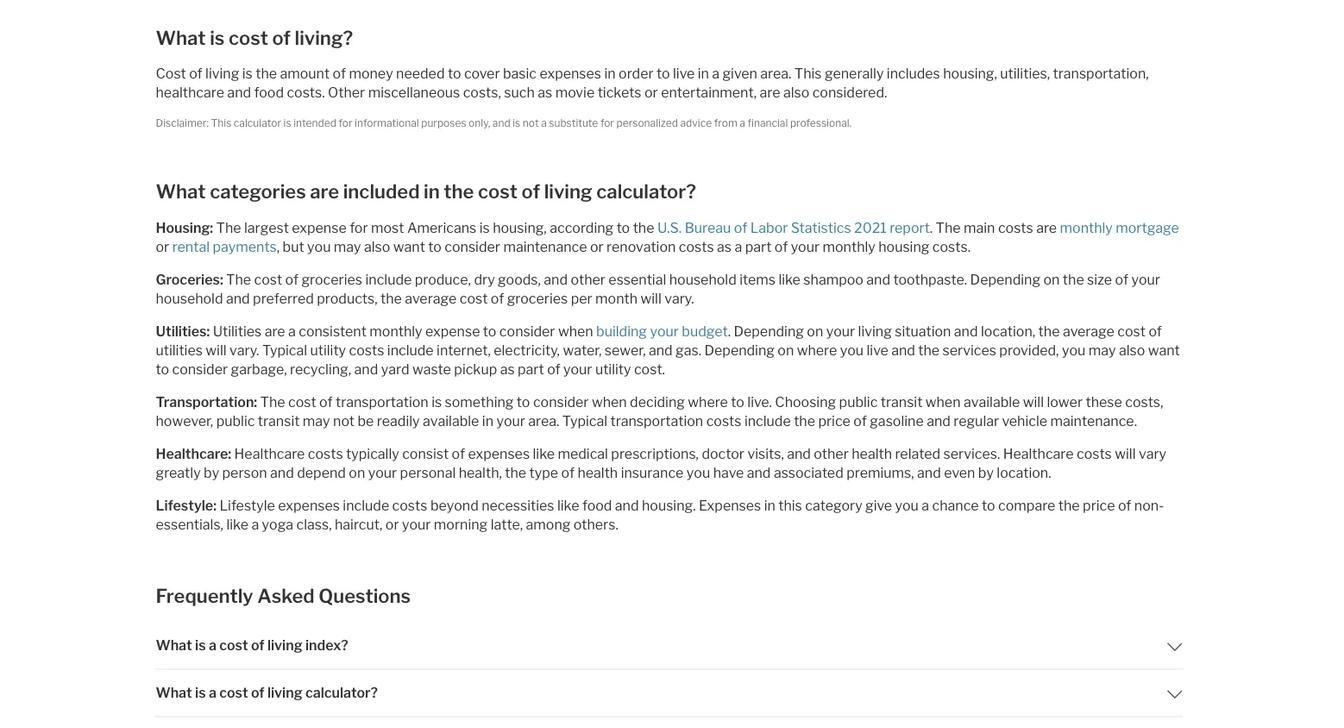 Task type: describe. For each thing, give the bounding box(es) containing it.
are left included
[[310, 180, 339, 203]]

or down according
[[590, 238, 604, 255]]

choosing
[[775, 394, 836, 410]]

costs down bureau
[[679, 238, 714, 255]]

essentials,
[[156, 516, 223, 533]]

is up the "healthcare" in the left of the page
[[210, 26, 225, 49]]

typical inside the cost of transportation is something to consider when deciding where to live. choosing public transit when available will lower these costs, however, public transit may not be readily available in your area. typical transportation costs include the price of gasoline and regular vehicle maintenance.
[[562, 413, 607, 429]]

consider inside the cost of transportation is something to consider when deciding where to live. choosing public transit when available will lower these costs, however, public transit may not be readily available in your area. typical transportation costs include the price of gasoline and regular vehicle maintenance.
[[533, 394, 589, 410]]

also inside . depending on your living situation and location, the average cost of utilities will vary. typical utility costs include internet, electricity, water, sewer, and gas. depending on where you live and the services provided, you may also want to consider garbage, recycling, and yard waste pickup as part of your utility cost.
[[1119, 342, 1145, 359]]

questions
[[319, 584, 411, 607]]

like inside healthcare costs typically consist of expenses like medical prescriptions, doctor visits, and other health related services. healthcare costs will vary greatly by person and depend on your personal health, the type of health insurance you have and associated premiums, and even by location.
[[533, 445, 555, 462]]

a inside cost of living is the amount of money needed to cover basic expenses in order to live in a given area. this generally includes housing, utilities, transportation, healthcare and food costs. other miscellaneous costs, such as movie tickets or entertainment, are also considered.
[[712, 65, 720, 82]]

lifestyle:
[[156, 497, 217, 514]]

part inside housing: the largest expense for most americans is housing, according to the u.s. bureau of labor statistics 2021 report . the main costs are monthly mortgage or rental payments , but you may also want to consider maintenance or renovation costs as a part of your monthly housing costs.
[[745, 238, 772, 255]]

medical
[[558, 445, 608, 462]]

what for what is cost of living?
[[156, 26, 206, 49]]

your inside housing: the largest expense for most americans is housing, according to the u.s. bureau of labor statistics 2021 report . the main costs are monthly mortgage or rental payments , but you may also want to consider maintenance or renovation costs as a part of your monthly housing costs.
[[791, 238, 820, 255]]

is down such
[[513, 117, 520, 129]]

is inside cost of living is the amount of money needed to cover basic expenses in order to live in a given area. this generally includes housing, utilities, transportation, healthcare and food costs. other miscellaneous costs, such as movie tickets or entertainment, are also considered.
[[242, 65, 253, 82]]

in up "tickets"
[[604, 65, 616, 82]]

location.
[[997, 464, 1051, 481]]

living left index?
[[267, 637, 303, 654]]

also inside cost of living is the amount of money needed to cover basic expenses in order to live in a given area. this generally includes housing, utilities, transportation, healthcare and food costs. other miscellaneous costs, such as movie tickets or entertainment, are also considered.
[[783, 84, 809, 101]]

costs, inside the cost of transportation is something to consider when deciding where to live. choosing public transit when available will lower these costs, however, public transit may not be readily available in your area. typical transportation costs include the price of gasoline and regular vehicle maintenance.
[[1125, 394, 1163, 410]]

doctor
[[702, 445, 745, 462]]

frequently asked questions
[[156, 584, 411, 607]]

the right the products,
[[380, 290, 402, 307]]

items
[[740, 271, 776, 288]]

price inside "lifestyle expenses include costs beyond necessities like food and housing. expenses in this category give you a chance to compare the price of non- essentials, like a yoga class, haircut, or your morning latte, among others."
[[1083, 497, 1115, 514]]

costs inside . depending on your living situation and location, the average cost of utilities will vary. typical utility costs include internet, electricity, water, sewer, and gas. depending on where you live and the services provided, you may also want to consider garbage, recycling, and yard waste pickup as part of your utility cost.
[[349, 342, 384, 359]]

housing: the largest expense for most americans is housing, according to the u.s. bureau of labor statistics 2021 report . the main costs are monthly mortgage or rental payments , but you may also want to consider maintenance or renovation costs as a part of your monthly housing costs.
[[156, 219, 1179, 255]]

costs inside the cost of transportation is something to consider when deciding where to live. choosing public transit when available will lower these costs, however, public transit may not be readily available in your area. typical transportation costs include the price of gasoline and regular vehicle maintenance.
[[706, 413, 741, 429]]

include inside "lifestyle expenses include costs beyond necessities like food and housing. expenses in this category give you a chance to compare the price of non- essentials, like a yoga class, haircut, or your morning latte, among others."
[[343, 497, 389, 514]]

1 by from the left
[[204, 464, 219, 481]]

vary. inside . depending on your living situation and location, the average cost of utilities will vary. typical utility costs include internet, electricity, water, sewer, and gas. depending on where you live and the services provided, you may also want to consider garbage, recycling, and yard waste pickup as part of your utility cost.
[[230, 342, 259, 359]]

to inside . depending on your living situation and location, the average cost of utilities will vary. typical utility costs include internet, electricity, water, sewer, and gas. depending on where you live and the services provided, you may also want to consider garbage, recycling, and yard waste pickup as part of your utility cost.
[[156, 361, 169, 378]]

0 horizontal spatial utility
[[310, 342, 346, 359]]

yard
[[381, 361, 409, 378]]

financial
[[748, 117, 788, 129]]

lifestyle expenses include costs beyond necessities like food and housing. expenses in this category give you a chance to compare the price of non- essentials, like a yoga class, haircut, or your morning latte, among others.
[[156, 497, 1164, 533]]

the inside the cost of transportation is something to consider when deciding where to live. choosing public transit when available will lower these costs, however, public transit may not be readily available in your area. typical transportation costs include the price of gasoline and regular vehicle maintenance.
[[794, 413, 815, 429]]

water,
[[563, 342, 602, 359]]

to up internet,
[[483, 323, 496, 340]]

2 by from the left
[[978, 464, 994, 481]]

provided,
[[999, 342, 1059, 359]]

and up services
[[954, 323, 978, 340]]

size
[[1087, 271, 1112, 288]]

to right order
[[657, 65, 670, 82]]

and up utilities on the left top of page
[[226, 290, 250, 307]]

what categories are included in the cost of living calculator?
[[156, 180, 696, 203]]

in up entertainment,
[[698, 65, 709, 82]]

rental payments link
[[172, 238, 277, 255]]

on inside the cost of groceries include produce, dry goods, and other essential household items like shampoo and toothpaste. depending on the size of your household and preferred products, the average cost of groceries per month will vary.
[[1043, 271, 1060, 288]]

a left chance
[[922, 497, 929, 514]]

1 vertical spatial household
[[156, 290, 223, 307]]

dry
[[474, 271, 495, 288]]

you down shampoo
[[840, 342, 864, 359]]

price inside the cost of transportation is something to consider when deciding where to live. choosing public transit when available will lower these costs, however, public transit may not be readily available in your area. typical transportation costs include the price of gasoline and regular vehicle maintenance.
[[818, 413, 851, 429]]

groceries:
[[156, 271, 223, 288]]

1 vertical spatial transit
[[258, 413, 300, 429]]

budget
[[682, 323, 728, 340]]

lower
[[1047, 394, 1083, 410]]

non-
[[1134, 497, 1164, 514]]

intended
[[293, 117, 336, 129]]

to left cover
[[448, 65, 461, 82]]

1 vertical spatial calculator?
[[305, 685, 378, 701]]

movie
[[555, 84, 595, 101]]

you right provided,
[[1062, 342, 1086, 359]]

0 vertical spatial groceries
[[302, 271, 362, 288]]

average inside . depending on your living situation and location, the average cost of utilities will vary. typical utility costs include internet, electricity, water, sewer, and gas. depending on where you live and the services provided, you may also want to consider garbage, recycling, and yard waste pickup as part of your utility cost.
[[1063, 323, 1115, 340]]

housing.
[[642, 497, 696, 514]]

include inside the cost of transportation is something to consider when deciding where to live. choosing public transit when available will lower these costs, however, public transit may not be readily available in your area. typical transportation costs include the price of gasoline and regular vehicle maintenance.
[[744, 413, 791, 429]]

maintenance.
[[1050, 413, 1137, 429]]

readily
[[377, 413, 420, 429]]

vary. inside the cost of groceries include produce, dry goods, and other essential household items like shampoo and toothpaste. depending on the size of your household and preferred products, the average cost of groceries per month will vary.
[[664, 290, 694, 307]]

vehicle
[[1002, 413, 1047, 429]]

monthly mortgage link
[[1060, 219, 1179, 236]]

the inside healthcare costs typically consist of expenses like medical prescriptions, doctor visits, and other health related services. healthcare costs will vary greatly by person and depend on your personal health, the type of health insurance you have and associated premiums, and even by location.
[[505, 464, 526, 481]]

0 horizontal spatial transportation
[[336, 394, 429, 410]]

costs. inside cost of living is the amount of money needed to cover basic expenses in order to live in a given area. this generally includes housing, utilities, transportation, healthcare and food costs. other miscellaneous costs, such as movie tickets or entertainment, are also considered.
[[287, 84, 325, 101]]

or inside cost of living is the amount of money needed to cover basic expenses in order to live in a given area. this generally includes housing, utilities, transportation, healthcare and food costs. other miscellaneous costs, such as movie tickets or entertainment, are also considered.
[[644, 84, 658, 101]]

calculator
[[234, 117, 281, 129]]

and left yard
[[354, 361, 378, 378]]

but
[[283, 238, 304, 255]]

asked
[[257, 584, 315, 607]]

healthcare:
[[156, 445, 231, 462]]

the inside "lifestyle expenses include costs beyond necessities like food and housing. expenses in this category give you a chance to compare the price of non- essentials, like a yoga class, haircut, or your morning latte, among others."
[[1058, 497, 1080, 514]]

associated
[[774, 464, 844, 481]]

what is a cost of living index?
[[156, 637, 348, 654]]

in inside "lifestyle expenses include costs beyond necessities like food and housing. expenses in this category give you a chance to compare the price of non- essentials, like a yoga class, haircut, or your morning latte, among others."
[[764, 497, 775, 514]]

to up renovation
[[617, 219, 630, 236]]

where inside the cost of transportation is something to consider when deciding where to live. choosing public transit when available will lower these costs, however, public transit may not be readily available in your area. typical transportation costs include the price of gasoline and regular vehicle maintenance.
[[688, 394, 728, 410]]

the down the situation
[[918, 342, 940, 359]]

be
[[358, 413, 374, 429]]

are down preferred
[[265, 323, 285, 340]]

on up choosing
[[778, 342, 794, 359]]

1 horizontal spatial calculator?
[[596, 180, 696, 203]]

this inside cost of living is the amount of money needed to cover basic expenses in order to live in a given area. this generally includes housing, utilities, transportation, healthcare and food costs. other miscellaneous costs, such as movie tickets or entertainment, are also considered.
[[794, 65, 822, 82]]

the inside cost of living is the amount of money needed to cover basic expenses in order to live in a given area. this generally includes housing, utilities, transportation, healthcare and food costs. other miscellaneous costs, such as movie tickets or entertainment, are also considered.
[[256, 65, 277, 82]]

typical inside . depending on your living situation and location, the average cost of utilities will vary. typical utility costs include internet, electricity, water, sewer, and gas. depending on where you live and the services provided, you may also want to consider garbage, recycling, and yard waste pickup as part of your utility cost.
[[262, 342, 307, 359]]

and right person
[[270, 464, 294, 481]]

a right the from
[[740, 117, 745, 129]]

and inside the cost of transportation is something to consider when deciding where to live. choosing public transit when available will lower these costs, however, public transit may not be readily available in your area. typical transportation costs include the price of gasoline and regular vehicle maintenance.
[[927, 413, 951, 429]]

or inside "lifestyle expenses include costs beyond necessities like food and housing. expenses in this category give you a chance to compare the price of non- essentials, like a yoga class, haircut, or your morning latte, among others."
[[385, 516, 399, 533]]

1 horizontal spatial transit
[[881, 394, 923, 410]]

0 horizontal spatial monthly
[[370, 323, 422, 340]]

may inside housing: the largest expense for most americans is housing, according to the u.s. bureau of labor statistics 2021 report . the main costs are monthly mortgage or rental payments , but you may also want to consider maintenance or renovation costs as a part of your monthly housing costs.
[[334, 238, 361, 255]]

0 horizontal spatial available
[[423, 413, 479, 429]]

you inside housing: the largest expense for most americans is housing, according to the u.s. bureau of labor statistics 2021 report . the main costs are monthly mortgage or rental payments , but you may also want to consider maintenance or renovation costs as a part of your monthly housing costs.
[[307, 238, 331, 255]]

0 vertical spatial available
[[964, 394, 1020, 410]]

consider inside housing: the largest expense for most americans is housing, according to the u.s. bureau of labor statistics 2021 report . the main costs are monthly mortgage or rental payments , but you may also want to consider maintenance or renovation costs as a part of your monthly housing costs.
[[445, 238, 500, 255]]

may inside the cost of transportation is something to consider when deciding where to live. choosing public transit when available will lower these costs, however, public transit may not be readily available in your area. typical transportation costs include the price of gasoline and regular vehicle maintenance.
[[303, 413, 330, 429]]

and up associated
[[787, 445, 811, 462]]

live inside . depending on your living situation and location, the average cost of utilities will vary. typical utility costs include internet, electricity, water, sewer, and gas. depending on where you live and the services provided, you may also want to consider garbage, recycling, and yard waste pickup as part of your utility cost.
[[867, 342, 888, 359]]

transportation:
[[156, 394, 257, 410]]

your down water,
[[563, 361, 592, 378]]

cost up what is a cost of living calculator?
[[219, 637, 248, 654]]

type
[[529, 464, 558, 481]]

as inside cost of living is the amount of money needed to cover basic expenses in order to live in a given area. this generally includes housing, utilities, transportation, healthcare and food costs. other miscellaneous costs, such as movie tickets or entertainment, are also considered.
[[538, 84, 552, 101]]

lifestyle
[[220, 497, 275, 514]]

compare
[[998, 497, 1055, 514]]

class,
[[296, 516, 332, 533]]

cost down what is a cost of living index?
[[219, 685, 248, 701]]

consider up electricity,
[[499, 323, 555, 340]]

others.
[[574, 516, 618, 533]]

costs down maintenance.
[[1077, 445, 1112, 462]]

what for what is a cost of living index?
[[156, 637, 192, 654]]

internet,
[[437, 342, 491, 359]]

location,
[[981, 323, 1035, 340]]

0 vertical spatial household
[[669, 271, 737, 288]]

cost
[[156, 65, 186, 82]]

is down 'frequently'
[[195, 637, 206, 654]]

when left deciding
[[592, 394, 627, 410]]

for right intended in the left top of the page
[[339, 117, 352, 129]]

costs right main
[[998, 219, 1033, 236]]

you inside healthcare costs typically consist of expenses like medical prescriptions, doctor visits, and other health related services. healthcare costs will vary greatly by person and depend on your personal health, the type of health insurance you have and associated premiums, and even by location.
[[687, 464, 710, 481]]

the left main
[[936, 219, 961, 236]]

utilities:
[[156, 323, 210, 340]]

your inside the cost of transportation is something to consider when deciding where to live. choosing public transit when available will lower these costs, however, public transit may not be readily available in your area. typical transportation costs include the price of gasoline and regular vehicle maintenance.
[[496, 413, 525, 429]]

cost down the disclaimer: this calculator is intended for informational purposes only, and is not a substitute for personalized advice from a financial professional.
[[478, 180, 518, 203]]

1 horizontal spatial utility
[[595, 361, 631, 378]]

payments
[[213, 238, 277, 255]]

and inside "lifestyle expenses include costs beyond necessities like food and housing. expenses in this category give you a chance to compare the price of non- essentials, like a yoga class, haircut, or your morning latte, among others."
[[615, 497, 639, 514]]

and down the situation
[[891, 342, 915, 359]]

your inside "lifestyle expenses include costs beyond necessities like food and housing. expenses in this category give you a chance to compare the price of non- essentials, like a yoga class, haircut, or your morning latte, among others."
[[402, 516, 431, 533]]

2021
[[854, 219, 887, 236]]

largest
[[244, 219, 289, 236]]

0 horizontal spatial health
[[578, 464, 618, 481]]

order
[[619, 65, 654, 82]]

per
[[571, 290, 592, 307]]

what is cost of living?
[[156, 26, 353, 49]]

to down americans
[[428, 238, 442, 255]]

cost left living?
[[229, 26, 268, 49]]

cost.
[[634, 361, 665, 378]]

bureau
[[685, 219, 731, 236]]

month
[[595, 290, 638, 307]]

like up among
[[557, 497, 579, 514]]

services
[[943, 342, 996, 359]]

0 horizontal spatial this
[[211, 117, 231, 129]]

included
[[343, 180, 420, 203]]

want inside housing: the largest expense for most americans is housing, according to the u.s. bureau of labor statistics 2021 report . the main costs are monthly mortgage or rental payments , but you may also want to consider maintenance or renovation costs as a part of your monthly housing costs.
[[393, 238, 425, 255]]

substitute
[[549, 117, 598, 129]]

a down the lifestyle
[[251, 516, 259, 533]]

such
[[504, 84, 535, 101]]

are inside cost of living is the amount of money needed to cover basic expenses in order to live in a given area. this generally includes housing, utilities, transportation, healthcare and food costs. other miscellaneous costs, such as movie tickets or entertainment, are also considered.
[[760, 84, 780, 101]]

housing
[[878, 238, 930, 255]]

include inside . depending on your living situation and location, the average cost of utilities will vary. typical utility costs include internet, electricity, water, sewer, and gas. depending on where you live and the services provided, you may also want to consider garbage, recycling, and yard waste pickup as part of your utility cost.
[[387, 342, 434, 359]]

disclaimer: this calculator is intended for informational purposes only, and is not a substitute for personalized advice from a financial professional.
[[156, 117, 852, 129]]

the left size
[[1063, 271, 1084, 288]]

to right the something
[[517, 394, 530, 410]]

products,
[[317, 290, 378, 307]]

your inside the cost of groceries include produce, dry goods, and other essential household items like shampoo and toothpaste. depending on the size of your household and preferred products, the average cost of groceries per month will vary.
[[1131, 271, 1160, 288]]

healthcare costs typically consist of expenses like medical prescriptions, doctor visits, and other health related services. healthcare costs will vary greatly by person and depend on your personal health, the type of health insurance you have and associated premiums, and even by location.
[[156, 445, 1166, 481]]

1 horizontal spatial monthly
[[823, 238, 876, 255]]

your up gas.
[[650, 323, 679, 340]]

transportation,
[[1053, 65, 1149, 82]]

the up provided,
[[1038, 323, 1060, 340]]

gas.
[[676, 342, 701, 359]]

includes
[[887, 65, 940, 82]]

to inside "lifestyle expenses include costs beyond necessities like food and housing. expenses in this category give you a chance to compare the price of non- essentials, like a yoga class, haircut, or your morning latte, among others."
[[982, 497, 995, 514]]

0 vertical spatial monthly
[[1060, 219, 1113, 236]]

latte,
[[491, 516, 523, 533]]

not inside the cost of transportation is something to consider when deciding where to live. choosing public transit when available will lower these costs, however, public transit may not be readily available in your area. typical transportation costs include the price of gasoline and regular vehicle maintenance.
[[333, 413, 355, 429]]

according
[[550, 219, 614, 236]]

living up according
[[544, 180, 592, 203]]

and down the housing
[[866, 271, 890, 288]]

or left rental
[[156, 238, 169, 255]]

1 horizontal spatial transportation
[[610, 413, 703, 429]]

costs up the depend
[[308, 445, 343, 462]]

money
[[349, 65, 393, 82]]

to left live.
[[731, 394, 744, 410]]

as inside . depending on your living situation and location, the average cost of utilities will vary. typical utility costs include internet, electricity, water, sewer, and gas. depending on where you live and the services provided, you may also want to consider garbage, recycling, and yard waste pickup as part of your utility cost.
[[500, 361, 515, 378]]

is left intended in the left top of the page
[[283, 117, 291, 129]]

deciding
[[630, 394, 685, 410]]

the up americans
[[444, 180, 474, 203]]

health,
[[459, 464, 502, 481]]

0 horizontal spatial public
[[216, 413, 255, 429]]

the up rental payments "link"
[[216, 219, 241, 236]]

depend
[[297, 464, 346, 481]]

for inside housing: the largest expense for most americans is housing, according to the u.s. bureau of labor statistics 2021 report . the main costs are monthly mortgage or rental payments , but you may also want to consider maintenance or renovation costs as a part of your monthly housing costs.
[[350, 219, 368, 236]]

and down related
[[917, 464, 941, 481]]

will inside the cost of transportation is something to consider when deciding where to live. choosing public transit when available will lower these costs, however, public transit may not be readily available in your area. typical transportation costs include the price of gasoline and regular vehicle maintenance.
[[1023, 394, 1044, 410]]

shampoo
[[804, 271, 863, 288]]

like down the lifestyle
[[226, 516, 248, 533]]

what for what categories are included in the cost of living calculator?
[[156, 180, 206, 203]]

in inside the cost of transportation is something to consider when deciding where to live. choosing public transit when available will lower these costs, however, public transit may not be readily available in your area. typical transportation costs include the price of gasoline and regular vehicle maintenance.
[[482, 413, 493, 429]]

and inside cost of living is the amount of money needed to cover basic expenses in order to live in a given area. this generally includes housing, utilities, transportation, healthcare and food costs. other miscellaneous costs, such as movie tickets or entertainment, are also considered.
[[227, 84, 251, 101]]

like inside the cost of groceries include produce, dry goods, and other essential household items like shampoo and toothpaste. depending on the size of your household and preferred products, the average cost of groceries per month will vary.
[[779, 271, 801, 288]]

haircut,
[[335, 516, 383, 533]]

cost of living is the amount of money needed to cover basic expenses in order to live in a given area. this generally includes housing, utilities, transportation, healthcare and food costs. other miscellaneous costs, such as movie tickets or entertainment, are also considered.
[[156, 65, 1149, 101]]

healthcare
[[156, 84, 224, 101]]

visits,
[[747, 445, 784, 462]]



Task type: locate. For each thing, give the bounding box(es) containing it.
1 horizontal spatial public
[[839, 394, 878, 410]]

by down healthcare:
[[204, 464, 219, 481]]

may
[[334, 238, 361, 255], [1089, 342, 1116, 359], [303, 413, 330, 429]]

0 horizontal spatial calculator?
[[305, 685, 378, 701]]

area.
[[760, 65, 791, 82], [528, 413, 559, 429]]

you right but at the left top of the page
[[307, 238, 331, 255]]

considered.
[[812, 84, 887, 101]]

1 horizontal spatial costs.
[[932, 238, 971, 255]]

as inside housing: the largest expense for most americans is housing, according to the u.s. bureau of labor statistics 2021 report . the main costs are monthly mortgage or rental payments , but you may also want to consider maintenance or renovation costs as a part of your monthly housing costs.
[[717, 238, 732, 255]]

will down essential
[[641, 290, 661, 307]]

costs up doctor
[[706, 413, 741, 429]]

report
[[890, 219, 930, 236]]

0 horizontal spatial also
[[364, 238, 390, 255]]

0 horizontal spatial expense
[[292, 219, 347, 236]]

or down order
[[644, 84, 658, 101]]

food inside cost of living is the amount of money needed to cover basic expenses in order to live in a given area. this generally includes housing, utilities, transportation, healthcare and food costs. other miscellaneous costs, such as movie tickets or entertainment, are also considered.
[[254, 84, 284, 101]]

1 vertical spatial public
[[216, 413, 255, 429]]

you left have
[[687, 464, 710, 481]]

2 what from the top
[[156, 180, 206, 203]]

typically
[[346, 445, 399, 462]]

1 horizontal spatial costs,
[[1125, 394, 1163, 410]]

this left calculator
[[211, 117, 231, 129]]

costs,
[[463, 84, 501, 101], [1125, 394, 1163, 410]]

renovation
[[607, 238, 676, 255]]

health down medical
[[578, 464, 618, 481]]

a down what is a cost of living index?
[[209, 685, 216, 701]]

1 healthcare from the left
[[234, 445, 305, 462]]

in up americans
[[424, 180, 440, 203]]

0 horizontal spatial expenses
[[278, 497, 340, 514]]

costs, right these
[[1125, 394, 1163, 410]]

0 vertical spatial .
[[930, 219, 933, 236]]

electricity,
[[494, 342, 560, 359]]

housing, inside cost of living is the amount of money needed to cover basic expenses in order to live in a given area. this generally includes housing, utilities, transportation, healthcare and food costs. other miscellaneous costs, such as movie tickets or entertainment, are also considered.
[[943, 65, 997, 82]]

0 vertical spatial area.
[[760, 65, 791, 82]]

monthly up yard
[[370, 323, 422, 340]]

0 vertical spatial food
[[254, 84, 284, 101]]

price down choosing
[[818, 413, 851, 429]]

area. inside cost of living is the amount of money needed to cover basic expenses in order to live in a given area. this generally includes housing, utilities, transportation, healthcare and food costs. other miscellaneous costs, such as movie tickets or entertainment, are also considered.
[[760, 65, 791, 82]]

1 vertical spatial costs,
[[1125, 394, 1163, 410]]

beyond
[[430, 497, 479, 514]]

your down typically
[[368, 464, 397, 481]]

2 horizontal spatial expenses
[[540, 65, 601, 82]]

transit up gasoline at the right of the page
[[881, 394, 923, 410]]

the inside the cost of groceries include produce, dry goods, and other essential household items like shampoo and toothpaste. depending on the size of your household and preferred products, the average cost of groceries per month will vary.
[[226, 271, 251, 288]]

in left this
[[764, 497, 775, 514]]

1 horizontal spatial expense
[[425, 323, 480, 340]]

0 horizontal spatial food
[[254, 84, 284, 101]]

or right "haircut,"
[[385, 516, 399, 533]]

1 horizontal spatial food
[[582, 497, 612, 514]]

1 vertical spatial this
[[211, 117, 231, 129]]

expenses inside healthcare costs typically consist of expenses like medical prescriptions, doctor visits, and other health related services. healthcare costs will vary greatly by person and depend on your personal health, the type of health insurance you have and associated premiums, and even by location.
[[468, 445, 530, 462]]

tickets
[[598, 84, 641, 101]]

regular
[[954, 413, 999, 429]]

americans
[[407, 219, 476, 236]]

chance
[[932, 497, 979, 514]]

yoga
[[262, 516, 293, 533]]

or
[[644, 84, 658, 101], [156, 238, 169, 255], [590, 238, 604, 255], [385, 516, 399, 533]]

housing, left utilities,
[[943, 65, 997, 82]]

will inside the cost of groceries include produce, dry goods, and other essential household items like shampoo and toothpaste. depending on the size of your household and preferred products, the average cost of groceries per month will vary.
[[641, 290, 661, 307]]

by
[[204, 464, 219, 481], [978, 464, 994, 481]]

living up the "healthcare" in the left of the page
[[205, 65, 239, 82]]

. depending on your living situation and location, the average cost of utilities will vary. typical utility costs include internet, electricity, water, sewer, and gas. depending on where you live and the services provided, you may also want to consider garbage, recycling, and yard waste pickup as part of your utility cost.
[[156, 323, 1180, 378]]

consider up dry
[[445, 238, 500, 255]]

1 horizontal spatial healthcare
[[1003, 445, 1074, 462]]

of inside "lifestyle expenses include costs beyond necessities like food and housing. expenses in this category give you a chance to compare the price of non- essentials, like a yoga class, haircut, or your morning latte, among others."
[[1118, 497, 1131, 514]]

living inside . depending on your living situation and location, the average cost of utilities will vary. typical utility costs include internet, electricity, water, sewer, and gas. depending on where you live and the services provided, you may also want to consider garbage, recycling, and yard waste pickup as part of your utility cost.
[[858, 323, 892, 340]]

a up items
[[735, 238, 742, 255]]

0 vertical spatial not
[[523, 117, 539, 129]]

housing, inside housing: the largest expense for most americans is housing, according to the u.s. bureau of labor statistics 2021 report . the main costs are monthly mortgage or rental payments , but you may also want to consider maintenance or renovation costs as a part of your monthly housing costs.
[[493, 219, 547, 236]]

1 horizontal spatial price
[[1083, 497, 1115, 514]]

when up water,
[[558, 323, 593, 340]]

other inside healthcare costs typically consist of expenses like medical prescriptions, doctor visits, and other health related services. healthcare costs will vary greatly by person and depend on your personal health, the type of health insurance you have and associated premiums, and even by location.
[[814, 445, 849, 462]]

2 horizontal spatial also
[[1119, 342, 1145, 359]]

1 what from the top
[[156, 26, 206, 49]]

generally
[[825, 65, 884, 82]]

1 horizontal spatial part
[[745, 238, 772, 255]]

also
[[783, 84, 809, 101], [364, 238, 390, 255], [1119, 342, 1145, 359]]

0 vertical spatial also
[[783, 84, 809, 101]]

expenses inside cost of living is the amount of money needed to cover basic expenses in order to live in a given area. this generally includes housing, utilities, transportation, healthcare and food costs. other miscellaneous costs, such as movie tickets or entertainment, are also considered.
[[540, 65, 601, 82]]

expenses inside "lifestyle expenses include costs beyond necessities like food and housing. expenses in this category give you a chance to compare the price of non- essentials, like a yoga class, haircut, or your morning latte, among others."
[[278, 497, 340, 514]]

0 vertical spatial housing,
[[943, 65, 997, 82]]

expenses up class,
[[278, 497, 340, 514]]

1 vertical spatial available
[[423, 413, 479, 429]]

part inside . depending on your living situation and location, the average cost of utilities will vary. typical utility costs include internet, electricity, water, sewer, and gas. depending on where you live and the services provided, you may also want to consider garbage, recycling, and yard waste pickup as part of your utility cost.
[[518, 361, 544, 378]]

. inside housing: the largest expense for most americans is housing, according to the u.s. bureau of labor statistics 2021 report . the main costs are monthly mortgage or rental payments , but you may also want to consider maintenance or renovation costs as a part of your monthly housing costs.
[[930, 219, 933, 236]]

1 vertical spatial costs.
[[932, 238, 971, 255]]

0 vertical spatial this
[[794, 65, 822, 82]]

your down u.s. bureau of labor statistics 2021 report link
[[791, 238, 820, 255]]

given
[[723, 65, 757, 82]]

goods,
[[498, 271, 541, 288]]

vary
[[1139, 445, 1166, 462]]

garbage,
[[231, 361, 287, 378]]

1 horizontal spatial live
[[867, 342, 888, 359]]

u.s.
[[657, 219, 682, 236]]

not
[[523, 117, 539, 129], [333, 413, 355, 429]]

also inside housing: the largest expense for most americans is housing, according to the u.s. bureau of labor statistics 2021 report . the main costs are monthly mortgage or rental payments , but you may also want to consider maintenance or renovation costs as a part of your monthly housing costs.
[[364, 238, 390, 255]]

for down "tickets"
[[600, 117, 614, 129]]

for left most
[[350, 219, 368, 236]]

is inside housing: the largest expense for most americans is housing, according to the u.s. bureau of labor statistics 2021 report . the main costs are monthly mortgage or rental payments , but you may also want to consider maintenance or renovation costs as a part of your monthly housing costs.
[[479, 219, 490, 236]]

building your budget link
[[596, 323, 728, 340]]

1 horizontal spatial may
[[334, 238, 361, 255]]

0 vertical spatial expenses
[[540, 65, 601, 82]]

and up others.
[[615, 497, 639, 514]]

your inside healthcare costs typically consist of expenses like medical prescriptions, doctor visits, and other health related services. healthcare costs will vary greatly by person and depend on your personal health, the type of health insurance you have and associated premiums, and even by location.
[[368, 464, 397, 481]]

greatly
[[156, 464, 201, 481]]

food up calculator
[[254, 84, 284, 101]]

live up entertainment,
[[673, 65, 695, 82]]

also up professional.
[[783, 84, 809, 101]]

other inside the cost of groceries include produce, dry goods, and other essential household items like shampoo and toothpaste. depending on the size of your household and preferred products, the average cost of groceries per month will vary.
[[571, 271, 606, 288]]

costs. inside housing: the largest expense for most americans is housing, according to the u.s. bureau of labor statistics 2021 report . the main costs are monthly mortgage or rental payments , but you may also want to consider maintenance or renovation costs as a part of your monthly housing costs.
[[932, 238, 971, 255]]

live up gasoline at the right of the page
[[867, 342, 888, 359]]

0 horizontal spatial other
[[571, 271, 606, 288]]

cost up preferred
[[254, 271, 282, 288]]

and down visits,
[[747, 464, 771, 481]]

cover
[[464, 65, 500, 82]]

expense up internet,
[[425, 323, 480, 340]]

a inside housing: the largest expense for most americans is housing, according to the u.s. bureau of labor statistics 2021 report . the main costs are monthly mortgage or rental payments , but you may also want to consider maintenance or renovation costs as a part of your monthly housing costs.
[[735, 238, 742, 255]]

housing, up maintenance
[[493, 219, 547, 236]]

0 horizontal spatial vary.
[[230, 342, 259, 359]]

morning
[[434, 516, 488, 533]]

1 vertical spatial as
[[717, 238, 732, 255]]

include
[[365, 271, 412, 288], [387, 342, 434, 359], [744, 413, 791, 429], [343, 497, 389, 514]]

consistent
[[299, 323, 367, 340]]

gasoline
[[870, 413, 924, 429]]

0 vertical spatial health
[[852, 445, 892, 462]]

average inside the cost of groceries include produce, dry goods, and other essential household items like shampoo and toothpaste. depending on the size of your household and preferred products, the average cost of groceries per month will vary.
[[405, 290, 457, 307]]

1 vertical spatial may
[[1089, 342, 1116, 359]]

the
[[216, 219, 241, 236], [936, 219, 961, 236], [226, 271, 251, 288], [260, 394, 285, 410]]

expenses
[[699, 497, 761, 514]]

2 healthcare from the left
[[1003, 445, 1074, 462]]

0 horizontal spatial area.
[[528, 413, 559, 429]]

other up the per
[[571, 271, 606, 288]]

living?
[[295, 26, 353, 49]]

depending inside the cost of groceries include produce, dry goods, and other essential household items like shampoo and toothpaste. depending on the size of your household and preferred products, the average cost of groceries per month will vary.
[[970, 271, 1040, 288]]

a left substitute
[[541, 117, 547, 129]]

of
[[272, 26, 291, 49], [189, 65, 202, 82], [333, 65, 346, 82], [522, 180, 540, 203], [734, 219, 747, 236], [775, 238, 788, 255], [285, 271, 299, 288], [1115, 271, 1128, 288], [491, 290, 504, 307], [1149, 323, 1162, 340], [547, 361, 560, 378], [319, 394, 333, 410], [854, 413, 867, 429], [452, 445, 465, 462], [561, 464, 575, 481], [1118, 497, 1131, 514], [251, 637, 264, 654], [251, 685, 264, 701]]

basic
[[503, 65, 537, 82]]

costs inside "lifestyle expenses include costs beyond necessities like food and housing. expenses in this category give you a chance to compare the price of non- essentials, like a yoga class, haircut, or your morning latte, among others."
[[392, 497, 427, 514]]

household up the budget
[[669, 271, 737, 288]]

and up calculator
[[227, 84, 251, 101]]

the down what is cost of living?
[[256, 65, 277, 82]]

1 vertical spatial groceries
[[507, 290, 568, 307]]

transportation up readily
[[336, 394, 429, 410]]

public
[[839, 394, 878, 410], [216, 413, 255, 429]]

you right give
[[895, 497, 919, 514]]

as
[[538, 84, 552, 101], [717, 238, 732, 255], [500, 361, 515, 378]]

1 horizontal spatial health
[[852, 445, 892, 462]]

are
[[760, 84, 780, 101], [310, 180, 339, 203], [1036, 219, 1057, 236], [265, 323, 285, 340]]

2 vertical spatial depending
[[704, 342, 775, 359]]

0 horizontal spatial costs,
[[463, 84, 501, 101]]

area. right given
[[760, 65, 791, 82]]

what
[[156, 26, 206, 49], [156, 180, 206, 203], [156, 637, 192, 654], [156, 685, 192, 701]]

1 horizontal spatial area.
[[760, 65, 791, 82]]

the down choosing
[[794, 413, 815, 429]]

depending up location,
[[970, 271, 1040, 288]]

will inside healthcare costs typically consist of expenses like medical prescriptions, doctor visits, and other health related services. healthcare costs will vary greatly by person and depend on your personal health, the type of health insurance you have and associated premiums, and even by location.
[[1115, 445, 1136, 462]]

4 what from the top
[[156, 685, 192, 701]]

where inside . depending on your living situation and location, the average cost of utilities will vary. typical utility costs include internet, electricity, water, sewer, and gas. depending on where you live and the services provided, you may also want to consider garbage, recycling, and yard waste pickup as part of your utility cost.
[[797, 342, 837, 359]]

frequently
[[156, 584, 253, 607]]

0 horizontal spatial typical
[[262, 342, 307, 359]]

services.
[[943, 445, 1000, 462]]

part
[[745, 238, 772, 255], [518, 361, 544, 378]]

pickup
[[454, 361, 497, 378]]

cost inside the cost of transportation is something to consider when deciding where to live. choosing public transit when available will lower these costs, however, public transit may not be readily available in your area. typical transportation costs include the price of gasoline and regular vehicle maintenance.
[[288, 394, 316, 410]]

1 vertical spatial where
[[688, 394, 728, 410]]

related
[[895, 445, 940, 462]]

0 vertical spatial depending
[[970, 271, 1040, 288]]

1 horizontal spatial typical
[[562, 413, 607, 429]]

your
[[791, 238, 820, 255], [1131, 271, 1160, 288], [650, 323, 679, 340], [826, 323, 855, 340], [563, 361, 592, 378], [496, 413, 525, 429], [368, 464, 397, 481], [402, 516, 431, 533]]

the inside the cost of transportation is something to consider when deciding where to live. choosing public transit when available will lower these costs, however, public transit may not be readily available in your area. typical transportation costs include the price of gasoline and regular vehicle maintenance.
[[260, 394, 285, 410]]

your down shampoo
[[826, 323, 855, 340]]

where right deciding
[[688, 394, 728, 410]]

1 horizontal spatial available
[[964, 394, 1020, 410]]

1 vertical spatial also
[[364, 238, 390, 255]]

0 vertical spatial where
[[797, 342, 837, 359]]

and down building your budget "link" on the top of the page
[[649, 342, 673, 359]]

the cost of transportation is something to consider when deciding where to live. choosing public transit when available will lower these costs, however, public transit may not be readily available in your area. typical transportation costs include the price of gasoline and regular vehicle maintenance.
[[156, 394, 1163, 429]]

cost inside . depending on your living situation and location, the average cost of utilities will vary. typical utility costs include internet, electricity, water, sewer, and gas. depending on where you live and the services provided, you may also want to consider garbage, recycling, and yard waste pickup as part of your utility cost.
[[1118, 323, 1146, 340]]

and right 'only,'
[[493, 117, 510, 129]]

are inside housing: the largest expense for most americans is housing, according to the u.s. bureau of labor statistics 2021 report . the main costs are monthly mortgage or rental payments , but you may also want to consider maintenance or renovation costs as a part of your monthly housing costs.
[[1036, 219, 1057, 236]]

0 vertical spatial transportation
[[336, 394, 429, 410]]

2 vertical spatial expenses
[[278, 497, 340, 514]]

vary. down utilities on the left top of page
[[230, 342, 259, 359]]

miscellaneous
[[368, 84, 460, 101]]

0 vertical spatial vary.
[[664, 290, 694, 307]]

depending down the budget
[[704, 342, 775, 359]]

toothpaste.
[[893, 271, 967, 288]]

1 horizontal spatial expenses
[[468, 445, 530, 462]]

main
[[964, 219, 995, 236]]

the left "type"
[[505, 464, 526, 481]]

is right americans
[[479, 219, 490, 236]]

these
[[1086, 394, 1122, 410]]

personalized
[[616, 117, 678, 129]]

utilities
[[156, 342, 203, 359]]

0 horizontal spatial .
[[728, 323, 731, 340]]

1 vertical spatial price
[[1083, 497, 1115, 514]]

a
[[712, 65, 720, 82], [541, 117, 547, 129], [740, 117, 745, 129], [735, 238, 742, 255], [288, 323, 296, 340], [922, 497, 929, 514], [251, 516, 259, 533], [209, 637, 216, 654], [209, 685, 216, 701]]

you inside "lifestyle expenses include costs beyond necessities like food and housing. expenses in this category give you a chance to compare the price of non- essentials, like a yoga class, haircut, or your morning latte, among others."
[[895, 497, 919, 514]]

1 horizontal spatial as
[[538, 84, 552, 101]]

0 vertical spatial other
[[571, 271, 606, 288]]

1 vertical spatial part
[[518, 361, 544, 378]]

essential
[[609, 271, 666, 288]]

when up regular
[[926, 394, 961, 410]]

expense inside housing: the largest expense for most americans is housing, according to the u.s. bureau of labor statistics 2021 report . the main costs are monthly mortgage or rental payments , but you may also want to consider maintenance or renovation costs as a part of your monthly housing costs.
[[292, 219, 347, 236]]

a down 'frequently'
[[209, 637, 216, 654]]

utilities
[[213, 323, 262, 340]]

vary.
[[664, 290, 694, 307], [230, 342, 259, 359]]

0 vertical spatial may
[[334, 238, 361, 255]]

advice
[[680, 117, 712, 129]]

include inside the cost of groceries include produce, dry goods, and other essential household items like shampoo and toothpaste. depending on the size of your household and preferred products, the average cost of groceries per month will vary.
[[365, 271, 412, 288]]

0 vertical spatial live
[[673, 65, 695, 82]]

the up renovation
[[633, 219, 654, 236]]

will
[[641, 290, 661, 307], [206, 342, 227, 359], [1023, 394, 1044, 410], [1115, 445, 1136, 462]]

may up these
[[1089, 342, 1116, 359]]

preferred
[[253, 290, 314, 307]]

1 vertical spatial food
[[582, 497, 612, 514]]

when
[[558, 323, 593, 340], [592, 394, 627, 410], [926, 394, 961, 410]]

may up the products,
[[334, 238, 361, 255]]

0 vertical spatial transit
[[881, 394, 923, 410]]

1 horizontal spatial average
[[1063, 323, 1115, 340]]

1 vertical spatial monthly
[[823, 238, 876, 255]]

0 vertical spatial costs,
[[463, 84, 501, 101]]

average down size
[[1063, 323, 1115, 340]]

1 horizontal spatial vary.
[[664, 290, 694, 307]]

0 horizontal spatial as
[[500, 361, 515, 378]]

living inside cost of living is the amount of money needed to cover basic expenses in order to live in a given area. this generally includes housing, utilities, transportation, healthcare and food costs. other miscellaneous costs, such as movie tickets or entertainment, are also considered.
[[205, 65, 239, 82]]

to right chance
[[982, 497, 995, 514]]

part down electricity,
[[518, 361, 544, 378]]

. inside . depending on your living situation and location, the average cost of utilities will vary. typical utility costs include internet, electricity, water, sewer, and gas. depending on where you live and the services provided, you may also want to consider garbage, recycling, and yard waste pickup as part of your utility cost.
[[728, 323, 731, 340]]

not left be
[[333, 413, 355, 429]]

transportation down deciding
[[610, 413, 703, 429]]

2 vertical spatial monthly
[[370, 323, 422, 340]]

is down what is a cost of living index?
[[195, 685, 206, 701]]

living down what is a cost of living index?
[[267, 685, 303, 701]]

1 vertical spatial .
[[728, 323, 731, 340]]

entertainment,
[[661, 84, 757, 101]]

other
[[328, 84, 365, 101]]

expense up but at the left top of the page
[[292, 219, 347, 236]]

1 vertical spatial depending
[[734, 323, 804, 340]]

is down what is cost of living?
[[242, 65, 253, 82]]

0 horizontal spatial want
[[393, 238, 425, 255]]

may inside . depending on your living situation and location, the average cost of utilities will vary. typical utility costs include internet, electricity, water, sewer, and gas. depending on where you live and the services provided, you may also want to consider garbage, recycling, and yard waste pickup as part of your utility cost.
[[1089, 342, 1116, 359]]

1 horizontal spatial household
[[669, 271, 737, 288]]

live inside cost of living is the amount of money needed to cover basic expenses in order to live in a given area. this generally includes housing, utilities, transportation, healthcare and food costs. other miscellaneous costs, such as movie tickets or entertainment, are also considered.
[[673, 65, 695, 82]]

cost down the recycling,
[[288, 394, 316, 410]]

other up associated
[[814, 445, 849, 462]]

costs up yard
[[349, 342, 384, 359]]

consider inside . depending on your living situation and location, the average cost of utilities will vary. typical utility costs include internet, electricity, water, sewer, and gas. depending on where you live and the services provided, you may also want to consider garbage, recycling, and yard waste pickup as part of your utility cost.
[[172, 361, 228, 378]]

0 horizontal spatial groceries
[[302, 271, 362, 288]]

food inside "lifestyle expenses include costs beyond necessities like food and housing. expenses in this category give you a chance to compare the price of non- essentials, like a yoga class, haircut, or your morning latte, among others."
[[582, 497, 612, 514]]

have
[[713, 464, 744, 481]]

the inside housing: the largest expense for most americans is housing, according to the u.s. bureau of labor statistics 2021 report . the main costs are monthly mortgage or rental payments , but you may also want to consider maintenance or renovation costs as a part of your monthly housing costs.
[[633, 219, 654, 236]]

0 horizontal spatial part
[[518, 361, 544, 378]]

0 vertical spatial costs.
[[287, 84, 325, 101]]

1 horizontal spatial housing,
[[943, 65, 997, 82]]

costs
[[998, 219, 1033, 236], [679, 238, 714, 255], [349, 342, 384, 359], [706, 413, 741, 429], [308, 445, 343, 462], [1077, 445, 1112, 462], [392, 497, 427, 514]]

area. inside the cost of transportation is something to consider when deciding where to live. choosing public transit when available will lower these costs, however, public transit may not be readily available in your area. typical transportation costs include the price of gasoline and regular vehicle maintenance.
[[528, 413, 559, 429]]

0 horizontal spatial not
[[333, 413, 355, 429]]

0 horizontal spatial where
[[688, 394, 728, 410]]

monthly down 2021
[[823, 238, 876, 255]]

public down transportation:
[[216, 413, 255, 429]]

may left be
[[303, 413, 330, 429]]

as right such
[[538, 84, 552, 101]]

produce,
[[415, 271, 471, 288]]

something
[[445, 394, 514, 410]]

on inside healthcare costs typically consist of expenses like medical prescriptions, doctor visits, and other health related services. healthcare costs will vary greatly by person and depend on your personal health, the type of health insurance you have and associated premiums, and even by location.
[[349, 464, 365, 481]]

2 horizontal spatial as
[[717, 238, 732, 255]]

,
[[277, 238, 280, 255]]

your right size
[[1131, 271, 1160, 288]]

consider down utilities
[[172, 361, 228, 378]]

is inside the cost of transportation is something to consider when deciding where to live. choosing public transit when available will lower these costs, however, public transit may not be readily available in your area. typical transportation costs include the price of gasoline and regular vehicle maintenance.
[[431, 394, 442, 410]]

the right compare
[[1058, 497, 1080, 514]]

0 horizontal spatial healthcare
[[234, 445, 305, 462]]

on down shampoo
[[807, 323, 823, 340]]

1 horizontal spatial where
[[797, 342, 837, 359]]

1 vertical spatial typical
[[562, 413, 607, 429]]

1 horizontal spatial not
[[523, 117, 539, 129]]

0 vertical spatial as
[[538, 84, 552, 101]]

like right items
[[779, 271, 801, 288]]

recycling,
[[290, 361, 351, 378]]

1 vertical spatial want
[[1148, 342, 1180, 359]]

cost down dry
[[460, 290, 488, 307]]

consist
[[402, 445, 449, 462]]

0 horizontal spatial by
[[204, 464, 219, 481]]

expenses up health,
[[468, 445, 530, 462]]

are right main
[[1036, 219, 1057, 236]]

disclaimer:
[[156, 117, 209, 129]]

1 vertical spatial vary.
[[230, 342, 259, 359]]

food up others.
[[582, 497, 612, 514]]

1 vertical spatial not
[[333, 413, 355, 429]]

3 what from the top
[[156, 637, 192, 654]]

and down maintenance
[[544, 271, 568, 288]]

1 horizontal spatial groceries
[[507, 290, 568, 307]]

on down typically
[[349, 464, 365, 481]]

0 vertical spatial calculator?
[[596, 180, 696, 203]]

for
[[339, 117, 352, 129], [600, 117, 614, 129], [350, 219, 368, 236]]

price
[[818, 413, 851, 429], [1083, 497, 1115, 514]]

0 vertical spatial price
[[818, 413, 851, 429]]

category
[[805, 497, 862, 514]]

to
[[448, 65, 461, 82], [657, 65, 670, 82], [617, 219, 630, 236], [428, 238, 442, 255], [483, 323, 496, 340], [156, 361, 169, 378], [517, 394, 530, 410], [731, 394, 744, 410], [982, 497, 995, 514]]

among
[[526, 516, 571, 533]]

a down preferred
[[288, 323, 296, 340]]

waste
[[412, 361, 451, 378]]

what for what is a cost of living calculator?
[[156, 685, 192, 701]]

costs, inside cost of living is the amount of money needed to cover basic expenses in order to live in a given area. this generally includes housing, utilities, transportation, healthcare and food costs. other miscellaneous costs, such as movie tickets or entertainment, are also considered.
[[463, 84, 501, 101]]

2 vertical spatial as
[[500, 361, 515, 378]]

want inside . depending on your living situation and location, the average cost of utilities will vary. typical utility costs include internet, electricity, water, sewer, and gas. depending on where you live and the services provided, you may also want to consider garbage, recycling, and yard waste pickup as part of your utility cost.
[[1148, 342, 1180, 359]]

1 vertical spatial average
[[1063, 323, 1115, 340]]

1 horizontal spatial want
[[1148, 342, 1180, 359]]

prescriptions,
[[611, 445, 699, 462]]

will inside . depending on your living situation and location, the average cost of utilities will vary. typical utility costs include internet, electricity, water, sewer, and gas. depending on where you live and the services provided, you may also want to consider garbage, recycling, and yard waste pickup as part of your utility cost.
[[206, 342, 227, 359]]

available down the something
[[423, 413, 479, 429]]

is
[[210, 26, 225, 49], [242, 65, 253, 82], [283, 117, 291, 129], [513, 117, 520, 129], [479, 219, 490, 236], [431, 394, 442, 410], [195, 637, 206, 654], [195, 685, 206, 701]]

0 vertical spatial expense
[[292, 219, 347, 236]]



Task type: vqa. For each thing, say whether or not it's contained in the screenshot.
Call link
no



